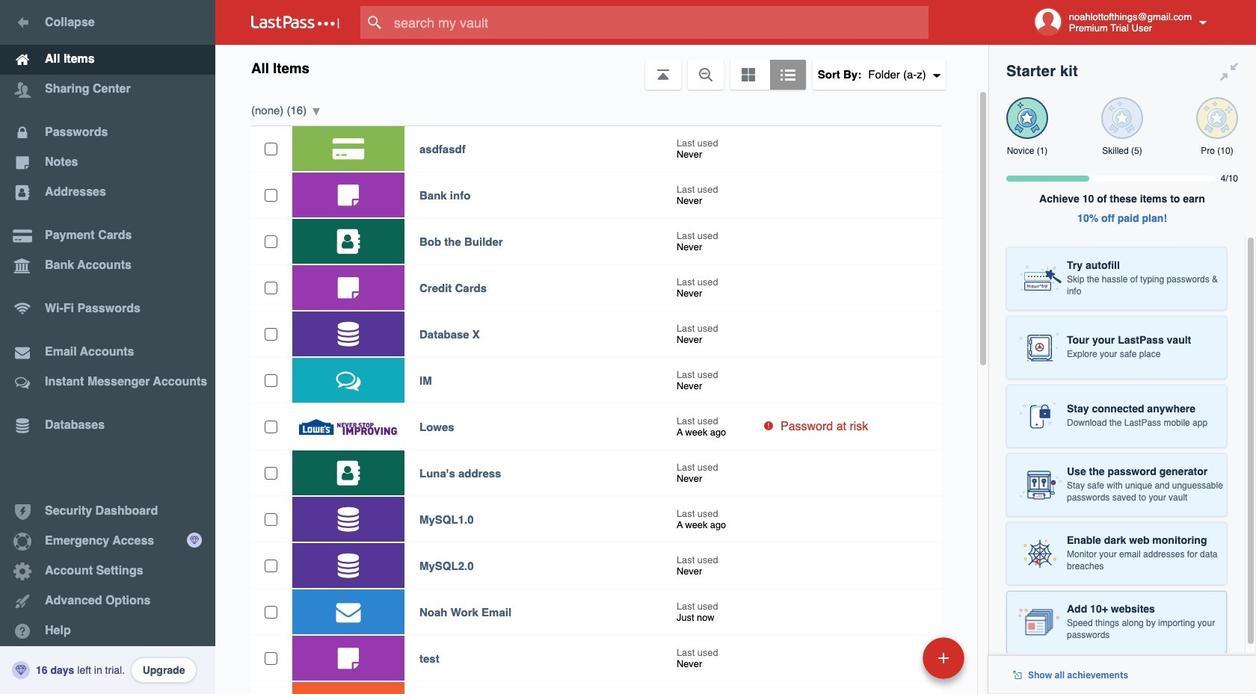 Task type: locate. For each thing, give the bounding box(es) containing it.
new item navigation
[[820, 633, 974, 695]]

new item element
[[820, 637, 970, 680]]



Task type: describe. For each thing, give the bounding box(es) containing it.
vault options navigation
[[215, 45, 989, 90]]

lastpass image
[[251, 16, 340, 29]]

main navigation navigation
[[0, 0, 215, 695]]

Search search field
[[360, 6, 958, 39]]

search my vault text field
[[360, 6, 958, 39]]



Task type: vqa. For each thing, say whether or not it's contained in the screenshot.
Clear Search icon at the left top of the page
no



